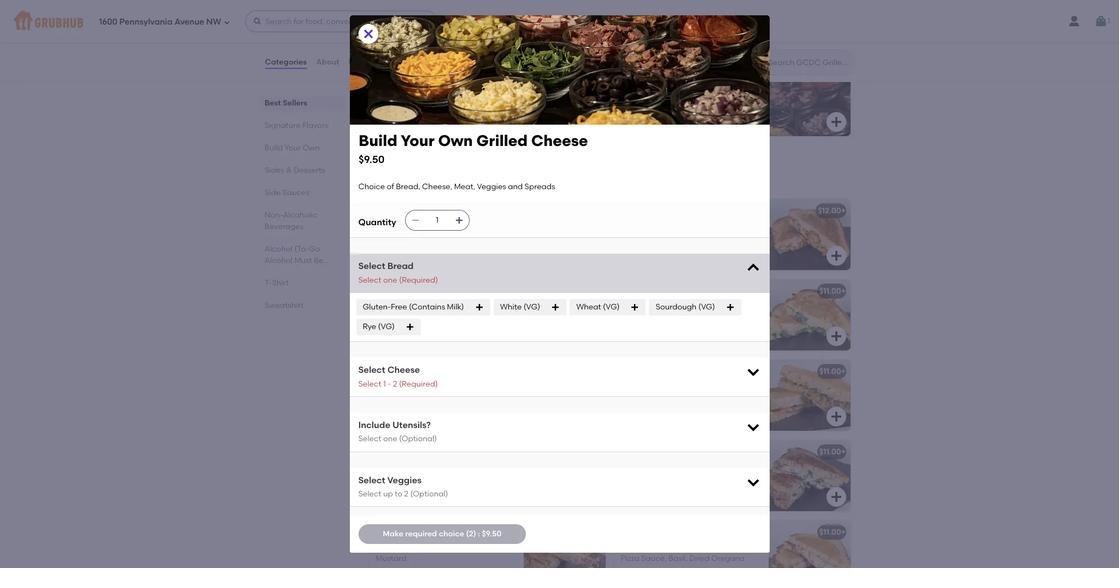 Task type: describe. For each thing, give the bounding box(es) containing it.
select inside include utensils? select one (optional)
[[358, 434, 382, 444]]

young
[[376, 206, 399, 215]]

pesto
[[621, 313, 641, 322]]

1 button
[[1095, 11, 1111, 31]]

Input item quantity number field
[[425, 211, 449, 230]]

nw
[[206, 17, 221, 27]]

cajun image
[[769, 360, 851, 431]]

reuben image
[[524, 520, 606, 568]]

reuben
[[376, 528, 405, 537]]

buffalo inside cheddar and blue cheese, buffalo crunch (diced carrot, celery, onion), ranch and hot sauce
[[478, 302, 504, 311]]

0 vertical spatial blue
[[405, 286, 421, 296]]

mozzarella,
[[376, 463, 417, 472]]

most
[[367, 52, 385, 61]]

0 horizontal spatial truffle
[[621, 447, 645, 456]]

bbq inside cheddar cheese, diced jalapeno, pulled pork, mac and chees, bbq sauce
[[483, 393, 499, 403]]

+ for mediterranean image
[[596, 447, 601, 456]]

dried
[[690, 554, 710, 563]]

onion)
[[621, 404, 644, 414]]

cheese, inside mozzarella and parmesan cheese, pizza sauce, basil, dried oregano
[[719, 543, 749, 552]]

up
[[383, 490, 393, 499]]

basil, inside mozzarella and parmesan cheese, pizza sauce, basil, dried oregano
[[669, 554, 688, 563]]

6 select from the top
[[358, 475, 385, 485]]

$11.00 for mozzarella cheese, roasted mushrooms, spinach, truffle herb aioli
[[820, 447, 841, 456]]

1600
[[99, 17, 117, 27]]

bread
[[388, 261, 414, 271]]

buffalo blue
[[376, 286, 421, 296]]

pizza
[[621, 554, 640, 563]]

sauces
[[282, 188, 309, 197]]

cheese, inside cheddar and pepper jack cheese, cajun crunch (bell pepper, celery, onion) remoulade
[[722, 382, 752, 392]]

(vg) for white (vg)
[[524, 302, 540, 312]]

white
[[500, 302, 522, 312]]

green
[[621, 286, 644, 296]]

and left spreads
[[508, 182, 523, 191]]

mediterranean image
[[524, 440, 606, 511]]

t-
[[264, 278, 272, 288]]

best sellers
[[264, 98, 307, 108]]

cheese inside build your own grilled cheese $9.50
[[531, 131, 588, 150]]

about
[[316, 57, 339, 67]]

feta
[[419, 463, 436, 472]]

your for build your own grilled cheese $9.50 +
[[643, 100, 660, 110]]

hot
[[418, 324, 432, 333]]

on
[[418, 52, 428, 61]]

mozzarella for green
[[621, 302, 660, 311]]

select bread select one (required)
[[358, 261, 438, 285]]

2 for cheese
[[393, 379, 397, 389]]

aioli
[[621, 485, 637, 494]]

cheese, inside the american cheese, diced tomato, bacon
[[414, 221, 444, 231]]

$9.50 for build your own grilled cheese $9.50 +
[[623, 113, 642, 123]]

wheat (vg)
[[576, 302, 620, 312]]

ordered
[[387, 52, 416, 61]]

pulled
[[376, 393, 399, 403]]

(vg) for wheat (vg)
[[603, 302, 620, 312]]

reviews
[[349, 57, 379, 67]]

$11.00 for mozzarella, feta cheese, spinach, tomato, diced red onion
[[575, 447, 596, 456]]

roasted
[[694, 463, 725, 472]]

sweatshirt tab
[[264, 300, 341, 311]]

7 select from the top
[[358, 490, 382, 499]]

de
[[675, 233, 685, 242]]

oregano
[[712, 554, 745, 563]]

about button
[[316, 43, 340, 82]]

sauce inside cheddar and blue cheese, buffalo crunch (diced carrot, celery, onion), ranch and hot sauce
[[434, 324, 457, 333]]

spinach, inside the mozzarella cheese, roasted mushrooms, spinach, truffle herb aioli
[[668, 474, 700, 483]]

flavors for signature flavors
[[302, 121, 328, 130]]

pepper jack cheese, chorizo crumble, pico de gallo, avocado crema
[[621, 221, 744, 253]]

build your own grilled cheese $9.50 +
[[623, 100, 736, 123]]

sauekraut,
[[467, 543, 507, 552]]

:
[[478, 529, 480, 539]]

spinach, inside mozzarella cheese, spinach, basil, pesto
[[694, 302, 727, 311]]

and down (diced
[[402, 324, 416, 333]]

categories
[[265, 57, 307, 67]]

(optional) inside select veggies select up to 2 (optional)
[[410, 490, 448, 499]]

mozzarella inside mozzarella and parmesan cheese, pizza sauce, basil, dried oregano
[[621, 543, 660, 552]]

1600 pennsylvania avenue nw
[[99, 17, 221, 27]]

or
[[610, 177, 617, 184]]

veggies inside select veggies select up to 2 (optional)
[[387, 475, 422, 485]]

cheese inside the signature flavors gcdc's famous signature flavors: available as a grilled cheese, patty melt, or mac & cheese bowl.
[[640, 177, 664, 184]]

(2)
[[466, 529, 476, 539]]

3 select from the top
[[358, 365, 385, 375]]

cheese, inside swiss cheese, pastrami, sauekraut, mustard
[[398, 543, 428, 552]]

side sauces
[[264, 188, 309, 197]]

make required choice (2) : $9.50
[[383, 529, 502, 539]]

melt,
[[593, 177, 609, 184]]

mediterranean
[[376, 447, 432, 456]]

build your own tab
[[264, 142, 341, 154]]

crumble,
[[621, 233, 655, 242]]

avocado
[[711, 233, 744, 242]]

gcdc's
[[367, 177, 393, 184]]

and inside cheddar and pepper jack cheese, cajun crunch (bell pepper, celery, onion) remoulade
[[656, 382, 671, 392]]

onion
[[448, 474, 471, 483]]

american inside the american cheese, diced tomato, bacon
[[376, 221, 412, 231]]

non-alcoholic beverages tab
[[264, 209, 341, 232]]

1 select from the top
[[358, 261, 385, 271]]

non-alcoholic beverages
[[264, 211, 317, 231]]

gluten-
[[363, 302, 391, 312]]

parmesan
[[679, 543, 717, 552]]

cheese inside build your own grilled cheese $9.50 +
[[708, 100, 736, 110]]

grilled inside the signature flavors gcdc's famous signature flavors: available as a grilled cheese, patty melt, or mac & cheese bowl.
[[525, 177, 546, 184]]

soup
[[408, 100, 427, 110]]

bread,
[[396, 182, 420, 191]]

cheddar cheese, diced jalapeno, pulled pork, mac and chees, bbq sauce
[[376, 382, 504, 414]]

sides
[[264, 166, 284, 175]]

1 inside select cheese select 1 - 2 (required)
[[383, 379, 386, 389]]

young american
[[376, 206, 438, 215]]

$12.00 +
[[818, 206, 846, 215]]

choice
[[439, 529, 464, 539]]

mac inside cheddar cheese, diced jalapeno, pulled pork, mac and chees, bbq sauce
[[421, 393, 437, 403]]

to
[[395, 490, 402, 499]]

and inside cheddar cheese, diced jalapeno, pulled pork, mac and chees, bbq sauce
[[439, 393, 454, 403]]

cheddar and pepper jack cheese, cajun crunch (bell pepper, celery, onion) remoulade
[[621, 382, 752, 414]]

young american image
[[524, 199, 606, 270]]

wheat
[[576, 302, 601, 312]]

select cheese select 1 - 2 (required)
[[358, 365, 438, 389]]

of
[[387, 182, 394, 191]]

truffle inside the mozzarella cheese, roasted mushrooms, spinach, truffle herb aioli
[[702, 474, 725, 483]]

1 inside button
[[1108, 16, 1111, 26]]

american cheese, diced tomato, bacon
[[376, 221, 500, 242]]

reviews button
[[348, 43, 380, 82]]

$11.00 + for mozzarella cheese, spinach, basil, pesto
[[820, 286, 846, 296]]

(vg) for sourdough (vg)
[[699, 302, 715, 312]]

spinach, inside mozzarella, feta cheese, spinach, tomato, diced red onion
[[470, 463, 502, 472]]

best sellers most ordered on grubhub
[[367, 37, 463, 61]]

best for best sellers most ordered on grubhub
[[367, 37, 393, 50]]

sweatshirt
[[264, 301, 303, 310]]

2 vertical spatial signature
[[421, 177, 452, 184]]

choice of bread, cheese, meat, veggies and spreads
[[358, 182, 555, 191]]

(diced
[[405, 313, 429, 322]]

include
[[358, 420, 391, 430]]

avenue
[[175, 17, 204, 27]]

signature flavors
[[264, 121, 328, 130]]

make
[[383, 529, 404, 539]]

chees,
[[455, 393, 481, 403]]

+ for cajun image
[[841, 367, 846, 376]]

southwest image
[[769, 199, 851, 270]]

best sellers tab
[[264, 97, 341, 109]]

(optional) inside include utensils? select one (optional)
[[399, 434, 437, 444]]

cajun
[[621, 393, 643, 403]]

svg image inside main navigation navigation
[[223, 19, 230, 25]]

t-shirt
[[264, 278, 289, 288]]

sellers for best sellers most ordered on grubhub
[[395, 37, 433, 50]]

goddess
[[646, 286, 679, 296]]

desserts
[[294, 166, 325, 175]]

(vg) for rye (vg)
[[378, 322, 395, 331]]



Task type: vqa. For each thing, say whether or not it's contained in the screenshot.
Signature to the bottom
yes



Task type: locate. For each thing, give the bounding box(es) containing it.
0 horizontal spatial &
[[286, 166, 292, 175]]

tomato, inside the american cheese, diced tomato, bacon
[[470, 221, 500, 231]]

2 one from the top
[[383, 434, 397, 444]]

as
[[510, 177, 518, 184]]

(optional) down red
[[410, 490, 448, 499]]

flavors up "choice of bread, cheese, meat, veggies and spreads"
[[426, 162, 468, 175]]

0 vertical spatial (required)
[[399, 275, 438, 285]]

utensils?
[[393, 420, 431, 430]]

(vg) right white
[[524, 302, 540, 312]]

0 vertical spatial sellers
[[395, 37, 433, 50]]

select up the up
[[358, 475, 385, 485]]

1 vertical spatial sellers
[[283, 98, 307, 108]]

cheese, inside the mozzarella cheese, roasted mushrooms, spinach, truffle herb aioli
[[662, 463, 692, 472]]

cheddar for pork,
[[376, 382, 409, 392]]

1 horizontal spatial flavors
[[426, 162, 468, 175]]

diced down feta
[[408, 474, 430, 483]]

$11.00 +
[[575, 286, 601, 296], [820, 286, 846, 296], [820, 367, 846, 376], [575, 447, 601, 456], [820, 447, 846, 456], [820, 528, 846, 537]]

diced for jalapeno,
[[443, 382, 465, 392]]

signature for signature flavors gcdc's famous signature flavors: available as a grilled cheese, patty melt, or mac & cheese bowl.
[[367, 162, 423, 175]]

$9.50 for make required choice (2) : $9.50
[[482, 529, 502, 539]]

cheddar up cajun
[[621, 382, 654, 392]]

1 vertical spatial (required)
[[399, 379, 438, 389]]

side sauces tab
[[264, 187, 341, 199]]

0 horizontal spatial blue
[[405, 286, 421, 296]]

build your own grilled cheese $9.50
[[358, 131, 588, 166]]

cheddar inside cheddar and pepper jack cheese, cajun crunch (bell pepper, celery, onion) remoulade
[[621, 382, 654, 392]]

(required) inside the select bread select one (required)
[[399, 275, 438, 285]]

pennsylvania
[[119, 17, 173, 27]]

select left the up
[[358, 490, 382, 499]]

1 vertical spatial grilled
[[476, 131, 527, 150]]

grilled for build your own grilled cheese $9.50
[[476, 131, 527, 150]]

pepper up (bell
[[673, 382, 700, 392]]

2 horizontal spatial $9.50
[[623, 113, 642, 123]]

flavors up build your own tab
[[302, 121, 328, 130]]

0 vertical spatial diced
[[446, 221, 468, 231]]

1 vertical spatial pepper
[[673, 382, 700, 392]]

american down bread, on the left top of page
[[401, 206, 438, 215]]

signature up famous
[[367, 162, 423, 175]]

2 vertical spatial spinach,
[[668, 474, 700, 483]]

diced for tomato,
[[446, 221, 468, 231]]

crunch inside cheddar and pepper jack cheese, cajun crunch (bell pepper, celery, onion) remoulade
[[645, 393, 673, 403]]

(required)
[[399, 275, 438, 285], [399, 379, 438, 389]]

alcoholic
[[283, 211, 317, 220]]

$9.50
[[623, 113, 642, 123], [358, 153, 384, 166], [482, 529, 502, 539]]

best for best sellers
[[264, 98, 281, 108]]

(required) inside select cheese select 1 - 2 (required)
[[399, 379, 438, 389]]

2 right "to"
[[404, 490, 409, 499]]

cheese, inside the signature flavors gcdc's famous signature flavors: available as a grilled cheese, patty melt, or mac & cheese bowl.
[[547, 177, 573, 184]]

cheddar up pulled
[[376, 382, 409, 392]]

cheese,
[[547, 177, 573, 184], [422, 182, 452, 191], [414, 221, 444, 231], [670, 221, 700, 231], [446, 302, 476, 311], [662, 302, 692, 311], [411, 382, 441, 392], [722, 382, 752, 392], [438, 463, 468, 472], [662, 463, 692, 472], [398, 543, 428, 552], [719, 543, 749, 552]]

4 select from the top
[[358, 379, 382, 389]]

sauce inside cheddar cheese, diced jalapeno, pulled pork, mac and chees, bbq sauce
[[376, 404, 399, 414]]

1 horizontal spatial sauce
[[434, 324, 457, 333]]

sourdough (vg)
[[656, 302, 715, 312]]

mozzarella up pizza
[[621, 543, 660, 552]]

3 mozzarella from the top
[[621, 543, 660, 552]]

tomato soup cup $4.00
[[378, 100, 445, 123]]

1 vertical spatial veggies
[[387, 475, 422, 485]]

sellers up signature flavors
[[283, 98, 307, 108]]

signature down best sellers
[[264, 121, 300, 130]]

ranch
[[376, 324, 400, 333]]

sides & desserts
[[264, 166, 325, 175]]

0 horizontal spatial your
[[284, 143, 301, 153]]

1 vertical spatial jack
[[701, 382, 720, 392]]

mozzarella up mushrooms,
[[621, 463, 660, 472]]

(vg) right the rye
[[378, 322, 395, 331]]

0 vertical spatial 2
[[393, 379, 397, 389]]

0 horizontal spatial veggies
[[387, 475, 422, 485]]

flavors:
[[454, 177, 478, 184]]

and up sauce, at the right of the page
[[662, 543, 677, 552]]

basil,
[[728, 302, 748, 311], [669, 554, 688, 563]]

spinach,
[[694, 302, 727, 311], [470, 463, 502, 472], [668, 474, 700, 483]]

crunch up ranch
[[376, 313, 403, 322]]

build inside tab
[[264, 143, 283, 153]]

tomato, down meat,
[[470, 221, 500, 231]]

0 horizontal spatial buffalo
[[376, 286, 403, 296]]

cheddar
[[376, 302, 409, 311], [376, 382, 409, 392], [621, 382, 654, 392]]

1 horizontal spatial own
[[438, 131, 473, 150]]

0 vertical spatial american
[[401, 206, 438, 215]]

signature for signature flavors
[[264, 121, 300, 130]]

$11.00 + for cheddar and blue cheese, buffalo crunch (diced carrot, celery, onion), ranch and hot sauce
[[575, 286, 601, 296]]

your for build your own grilled cheese $9.50
[[401, 131, 434, 150]]

$11.00 + for mozzarella cheese, roasted mushrooms, spinach, truffle herb aioli
[[820, 447, 846, 456]]

sauce down carrot,
[[434, 324, 457, 333]]

own inside build your own grilled cheese $9.50 +
[[662, 100, 679, 110]]

0 horizontal spatial own
[[302, 143, 320, 153]]

2 (required) from the top
[[399, 379, 438, 389]]

required
[[405, 529, 437, 539]]

mac
[[618, 177, 632, 184], [421, 393, 437, 403]]

pepper inside cheddar and pepper jack cheese, cajun crunch (bell pepper, celery, onion) remoulade
[[673, 382, 700, 392]]

+ for pizza melt "image"
[[841, 528, 846, 537]]

(required) up pork,
[[399, 379, 438, 389]]

mozzarella cheese, spinach, basil, pesto
[[621, 302, 748, 322]]

blue inside cheddar and blue cheese, buffalo crunch (diced carrot, celery, onion), ranch and hot sauce
[[428, 302, 444, 311]]

herb inside the mozzarella cheese, roasted mushrooms, spinach, truffle herb aioli
[[727, 474, 745, 483]]

1 horizontal spatial crunch
[[645, 393, 673, 403]]

jack inside cheddar and pepper jack cheese, cajun crunch (bell pepper, celery, onion) remoulade
[[701, 382, 720, 392]]

0 vertical spatial one
[[383, 275, 397, 285]]

diced inside cheddar cheese, diced jalapeno, pulled pork, mac and chees, bbq sauce
[[443, 382, 465, 392]]

best inside tab
[[264, 98, 281, 108]]

truffle herb image
[[769, 440, 851, 511]]

jack up pico
[[650, 221, 668, 231]]

+ for truffle herb image
[[841, 447, 846, 456]]

mushrooms,
[[621, 474, 666, 483]]

chorizo
[[702, 221, 730, 231]]

0 horizontal spatial 2
[[393, 379, 397, 389]]

sellers up on
[[395, 37, 433, 50]]

mozzarella and parmesan cheese, pizza sauce, basil, dried oregano
[[621, 543, 749, 563]]

1 vertical spatial tomato,
[[376, 474, 406, 483]]

sauce,
[[641, 554, 667, 563]]

white (vg)
[[500, 302, 540, 312]]

+ for buffalo blue image
[[596, 286, 601, 296]]

mozzarella up pesto
[[621, 302, 660, 311]]

& right "or"
[[634, 177, 639, 184]]

categories button
[[264, 43, 307, 82]]

diced inside the american cheese, diced tomato, bacon
[[446, 221, 468, 231]]

one for bread
[[383, 275, 397, 285]]

flavors inside tab
[[302, 121, 328, 130]]

$9.50 inside build your own grilled cheese $9.50
[[358, 153, 384, 166]]

signature left meat,
[[421, 177, 452, 184]]

veggies left as on the left of the page
[[477, 182, 506, 191]]

0 horizontal spatial sauce
[[376, 404, 399, 414]]

include utensils? select one (optional)
[[358, 420, 437, 444]]

1 vertical spatial 2
[[404, 490, 409, 499]]

0 vertical spatial pepper
[[621, 221, 648, 231]]

0 horizontal spatial jack
[[650, 221, 668, 231]]

0 horizontal spatial crunch
[[376, 313, 403, 322]]

1 vertical spatial blue
[[428, 302, 444, 311]]

1 vertical spatial &
[[634, 177, 639, 184]]

swiss cheese, pastrami, sauekraut, mustard
[[376, 543, 507, 563]]

cheese, inside pepper jack cheese, chorizo crumble, pico de gallo, avocado crema
[[670, 221, 700, 231]]

1 mozzarella from the top
[[621, 302, 660, 311]]

sourdough
[[656, 302, 697, 312]]

remoulade
[[646, 404, 689, 414]]

-
[[388, 379, 391, 389]]

basil, left dried
[[669, 554, 688, 563]]

0 vertical spatial best
[[367, 37, 393, 50]]

blue
[[405, 286, 421, 296], [428, 302, 444, 311]]

1 horizontal spatial best
[[367, 37, 393, 50]]

best up signature flavors
[[264, 98, 281, 108]]

2 vertical spatial mozzarella
[[621, 543, 660, 552]]

(optional) down utensils?
[[399, 434, 437, 444]]

select
[[358, 261, 385, 271], [358, 275, 382, 285], [358, 365, 385, 375], [358, 379, 382, 389], [358, 434, 382, 444], [358, 475, 385, 485], [358, 490, 382, 499]]

2 horizontal spatial your
[[643, 100, 660, 110]]

bbq down jalapeno,
[[483, 393, 499, 403]]

2 right the -
[[393, 379, 397, 389]]

0 vertical spatial buffalo
[[376, 286, 403, 296]]

+ for southwest image
[[841, 206, 846, 215]]

1 vertical spatial $9.50
[[358, 153, 384, 166]]

+ inside build your own grilled cheese $9.50 +
[[642, 113, 647, 123]]

select up gluten-
[[358, 275, 382, 285]]

Search GCDC Grilled Cheese Bar search field
[[768, 57, 851, 68]]

2 vertical spatial diced
[[408, 474, 430, 483]]

+ for green goddess image on the right of page
[[841, 286, 846, 296]]

$11.00
[[575, 286, 596, 296], [820, 286, 841, 296], [820, 367, 841, 376], [575, 447, 596, 456], [820, 447, 841, 456], [820, 528, 841, 537]]

1 vertical spatial american
[[376, 221, 412, 231]]

and up (diced
[[411, 302, 426, 311]]

rye
[[363, 322, 376, 331]]

buffalo up onion),
[[478, 302, 504, 311]]

1 horizontal spatial truffle
[[702, 474, 725, 483]]

grilled inside build your own grilled cheese $9.50 +
[[681, 100, 706, 110]]

diced inside mozzarella, feta cheese, spinach, tomato, diced red onion
[[408, 474, 430, 483]]

buffalo
[[376, 286, 403, 296], [478, 302, 504, 311]]

tomato
[[378, 100, 406, 110]]

swiss
[[376, 543, 396, 552]]

& inside the signature flavors gcdc's famous signature flavors: available as a grilled cheese, patty melt, or mac & cheese bowl.
[[634, 177, 639, 184]]

non-
[[264, 211, 283, 220]]

0 vertical spatial spinach,
[[694, 302, 727, 311]]

truffle up mushrooms,
[[621, 447, 645, 456]]

pepper up crumble,
[[621, 221, 648, 231]]

0 horizontal spatial best
[[264, 98, 281, 108]]

build for build your own grilled cheese $9.50
[[358, 131, 397, 150]]

0 vertical spatial veggies
[[477, 182, 506, 191]]

a
[[519, 177, 523, 184]]

1 vertical spatial truffle
[[702, 474, 725, 483]]

svg image
[[1095, 15, 1108, 28], [253, 17, 262, 26], [362, 27, 375, 40], [585, 116, 598, 129], [830, 116, 843, 129], [411, 216, 420, 225], [475, 303, 484, 312], [551, 303, 560, 312], [631, 303, 640, 312], [726, 303, 735, 312], [406, 323, 415, 331], [746, 364, 761, 380], [746, 419, 761, 435]]

own inside tab
[[302, 143, 320, 153]]

american up bacon
[[376, 221, 412, 231]]

beverages
[[264, 222, 303, 231]]

bbq image
[[524, 360, 606, 431]]

$11.00 for cheddar and pepper jack cheese, cajun crunch (bell pepper, celery, onion) remoulade
[[820, 367, 841, 376]]

2 mozzarella from the top
[[621, 463, 660, 472]]

0 horizontal spatial mac
[[421, 393, 437, 403]]

2 select from the top
[[358, 275, 382, 285]]

tomato, down mozzarella,
[[376, 474, 406, 483]]

crunch
[[376, 313, 403, 322], [645, 393, 673, 403]]

build for build your own grilled cheese $9.50 +
[[623, 100, 642, 110]]

0 vertical spatial tomato,
[[470, 221, 500, 231]]

your for build your own
[[284, 143, 301, 153]]

sauce down pulled
[[376, 404, 399, 414]]

1 horizontal spatial $9.50
[[482, 529, 502, 539]]

your inside build your own grilled cheese $9.50 +
[[643, 100, 660, 110]]

& inside tab
[[286, 166, 292, 175]]

cheddar down the buffalo blue
[[376, 302, 409, 311]]

celery, down milk)
[[458, 313, 482, 322]]

mozzarella
[[621, 302, 660, 311], [621, 463, 660, 472], [621, 543, 660, 552]]

$12.00
[[818, 206, 841, 215]]

your
[[643, 100, 660, 110], [401, 131, 434, 150], [284, 143, 301, 153]]

main navigation navigation
[[0, 0, 1119, 43]]

mozzarella inside the mozzarella cheese, roasted mushrooms, spinach, truffle herb aioli
[[621, 463, 660, 472]]

1 horizontal spatial veggies
[[477, 182, 506, 191]]

buffalo up free
[[376, 286, 403, 296]]

basil, inside mozzarella cheese, spinach, basil, pesto
[[728, 302, 748, 311]]

grilled inside build your own grilled cheese $9.50
[[476, 131, 527, 150]]

own for build your own grilled cheese $9.50 +
[[662, 100, 679, 110]]

tab
[[264, 243, 341, 266]]

pepper
[[621, 221, 648, 231], [673, 382, 700, 392]]

celery, right pepper,
[[723, 393, 747, 403]]

rye (vg)
[[363, 322, 395, 331]]

and inside mozzarella and parmesan cheese, pizza sauce, basil, dried oregano
[[662, 543, 677, 552]]

cheese inside select cheese select 1 - 2 (required)
[[388, 365, 420, 375]]

jalapeno,
[[467, 382, 504, 392]]

0 vertical spatial $9.50
[[623, 113, 642, 123]]

one up the buffalo blue
[[383, 275, 397, 285]]

cheese, inside cheddar and blue cheese, buffalo crunch (diced carrot, celery, onion), ranch and hot sauce
[[446, 302, 476, 311]]

1 vertical spatial best
[[264, 98, 281, 108]]

1 vertical spatial herb
[[727, 474, 745, 483]]

mac right "or"
[[618, 177, 632, 184]]

cheddar for crunch
[[376, 302, 409, 311]]

pepper inside pepper jack cheese, chorizo crumble, pico de gallo, avocado crema
[[621, 221, 648, 231]]

build for build your own
[[264, 143, 283, 153]]

basil, right sourdough (vg)
[[728, 302, 748, 311]]

0 horizontal spatial 1
[[383, 379, 386, 389]]

signature flavors tab
[[264, 120, 341, 131]]

sides & desserts tab
[[264, 165, 341, 176]]

jack inside pepper jack cheese, chorizo crumble, pico de gallo, avocado crema
[[650, 221, 668, 231]]

1 horizontal spatial basil,
[[728, 302, 748, 311]]

0 vertical spatial &
[[286, 166, 292, 175]]

one inside the select bread select one (required)
[[383, 275, 397, 285]]

and up remoulade
[[656, 382, 671, 392]]

blue up carrot,
[[428, 302, 444, 311]]

diced up chees,
[[443, 382, 465, 392]]

1 (required) from the top
[[399, 275, 438, 285]]

own for build your own grilled cheese $9.50
[[438, 131, 473, 150]]

sellers for best sellers
[[283, 98, 307, 108]]

0 horizontal spatial basil,
[[669, 554, 688, 563]]

2 inside select cheese select 1 - 2 (required)
[[393, 379, 397, 389]]

0 vertical spatial herb
[[647, 447, 665, 456]]

1 horizontal spatial 2
[[404, 490, 409, 499]]

1 horizontal spatial 1
[[1108, 16, 1111, 26]]

0 horizontal spatial flavors
[[302, 121, 328, 130]]

green goddess image
[[769, 279, 851, 350]]

flavors inside the signature flavors gcdc's famous signature flavors: available as a grilled cheese, patty melt, or mac & cheese bowl.
[[426, 162, 468, 175]]

t-shirt tab
[[264, 277, 341, 289]]

grilled for build your own grilled cheese $9.50 +
[[681, 100, 706, 110]]

pork,
[[401, 393, 419, 403]]

cheese, inside mozzarella, feta cheese, spinach, tomato, diced red onion
[[438, 463, 468, 472]]

1 horizontal spatial blue
[[428, 302, 444, 311]]

(contains
[[409, 302, 445, 312]]

1 horizontal spatial &
[[634, 177, 639, 184]]

quantity
[[358, 217, 396, 227]]

crunch up remoulade
[[645, 393, 673, 403]]

0 vertical spatial (optional)
[[399, 434, 437, 444]]

one for utensils?
[[383, 434, 397, 444]]

cheddar inside cheddar cheese, diced jalapeno, pulled pork, mac and chees, bbq sauce
[[376, 382, 409, 392]]

pizza melt image
[[769, 520, 851, 568]]

1 horizontal spatial build
[[358, 131, 397, 150]]

& right sides
[[286, 166, 292, 175]]

cheddar for cajun
[[621, 382, 654, 392]]

$9.50 inside build your own grilled cheese $9.50 +
[[623, 113, 642, 123]]

sellers inside best sellers most ordered on grubhub
[[395, 37, 433, 50]]

and left chees,
[[439, 393, 454, 403]]

1 horizontal spatial mac
[[618, 177, 632, 184]]

mozzarella inside mozzarella cheese, spinach, basil, pesto
[[621, 302, 660, 311]]

(required) down bread
[[399, 275, 438, 285]]

1 horizontal spatial pepper
[[673, 382, 700, 392]]

2 inside select veggies select up to 2 (optional)
[[404, 490, 409, 499]]

cheddar inside cheddar and blue cheese, buffalo crunch (diced carrot, celery, onion), ranch and hot sauce
[[376, 302, 409, 311]]

1 horizontal spatial buffalo
[[478, 302, 504, 311]]

signature inside tab
[[264, 121, 300, 130]]

select up pulled
[[358, 365, 385, 375]]

one inside include utensils? select one (optional)
[[383, 434, 397, 444]]

$11.00 for cheddar and blue cheese, buffalo crunch (diced carrot, celery, onion), ranch and hot sauce
[[575, 286, 596, 296]]

build inside build your own grilled cheese $9.50 +
[[623, 100, 642, 110]]

svg image inside 1 button
[[1095, 15, 1108, 28]]

own for build your own
[[302, 143, 320, 153]]

0 vertical spatial crunch
[[376, 313, 403, 322]]

1 vertical spatial mozzarella
[[621, 463, 660, 472]]

celery, inside cheddar and pepper jack cheese, cajun crunch (bell pepper, celery, onion) remoulade
[[723, 393, 747, 403]]

mozzarella for truffle
[[621, 463, 660, 472]]

bacon
[[376, 233, 400, 242]]

select left the -
[[358, 379, 382, 389]]

1 one from the top
[[383, 275, 397, 285]]

0 horizontal spatial sellers
[[283, 98, 307, 108]]

select left bread
[[358, 261, 385, 271]]

your inside tab
[[284, 143, 301, 153]]

1 horizontal spatial tomato,
[[470, 221, 500, 231]]

best
[[367, 37, 393, 50], [264, 98, 281, 108]]

select down include
[[358, 434, 382, 444]]

1 vertical spatial basil,
[[669, 554, 688, 563]]

mac inside the signature flavors gcdc's famous signature flavors: available as a grilled cheese, patty melt, or mac & cheese bowl.
[[618, 177, 632, 184]]

0 vertical spatial flavors
[[302, 121, 328, 130]]

0 horizontal spatial herb
[[647, 447, 665, 456]]

0 horizontal spatial $9.50
[[358, 153, 384, 166]]

0 vertical spatial celery,
[[458, 313, 482, 322]]

0 horizontal spatial build
[[264, 143, 283, 153]]

bowl.
[[666, 177, 683, 184]]

herb
[[647, 447, 665, 456], [727, 474, 745, 483]]

celery, inside cheddar and blue cheese, buffalo crunch (diced carrot, celery, onion), ranch and hot sauce
[[458, 313, 482, 322]]

diced
[[446, 221, 468, 231], [443, 382, 465, 392], [408, 474, 430, 483]]

(vg) right wheat
[[603, 302, 620, 312]]

cheese, inside cheddar cheese, diced jalapeno, pulled pork, mac and chees, bbq sauce
[[411, 382, 441, 392]]

5 select from the top
[[358, 434, 382, 444]]

sellers inside tab
[[283, 98, 307, 108]]

$11.00 + for cheddar and pepper jack cheese, cajun crunch (bell pepper, celery, onion) remoulade
[[820, 367, 846, 376]]

0 vertical spatial signature
[[264, 121, 300, 130]]

best up most
[[367, 37, 393, 50]]

veggies
[[477, 182, 506, 191], [387, 475, 422, 485]]

cup
[[429, 100, 445, 110]]

search icon image
[[751, 56, 764, 69]]

0 vertical spatial sauce
[[434, 324, 457, 333]]

0 vertical spatial mac
[[618, 177, 632, 184]]

0 horizontal spatial tomato,
[[376, 474, 406, 483]]

blue up the gluten-free (contains milk)
[[405, 286, 421, 296]]

one up mediterranean
[[383, 434, 397, 444]]

1 vertical spatial sauce
[[376, 404, 399, 414]]

crunch inside cheddar and blue cheese, buffalo crunch (diced carrot, celery, onion), ranch and hot sauce
[[376, 313, 403, 322]]

(vg) right sourdough
[[699, 302, 715, 312]]

1 horizontal spatial herb
[[727, 474, 745, 483]]

(optional)
[[399, 434, 437, 444], [410, 490, 448, 499]]

1 vertical spatial celery,
[[723, 393, 747, 403]]

buffalo blue image
[[524, 279, 606, 350]]

mac right pork,
[[421, 393, 437, 403]]

best inside best sellers most ordered on grubhub
[[367, 37, 393, 50]]

0 vertical spatial basil,
[[728, 302, 748, 311]]

1 horizontal spatial celery,
[[723, 393, 747, 403]]

$9.50 for build your own grilled cheese $9.50
[[358, 153, 384, 166]]

1 horizontal spatial sellers
[[395, 37, 433, 50]]

truffle down roasted
[[702, 474, 725, 483]]

1 vertical spatial diced
[[443, 382, 465, 392]]

0 horizontal spatial pepper
[[621, 221, 648, 231]]

veggies down mozzarella,
[[387, 475, 422, 485]]

spreads
[[525, 182, 555, 191]]

choice
[[358, 182, 385, 191]]

0 vertical spatial grilled
[[681, 100, 706, 110]]

1 vertical spatial signature
[[367, 162, 423, 175]]

0 vertical spatial jack
[[650, 221, 668, 231]]

1 vertical spatial (optional)
[[410, 490, 448, 499]]

sellers
[[395, 37, 433, 50], [283, 98, 307, 108]]

diced down "choice of bread, cheese, meat, veggies and spreads"
[[446, 221, 468, 231]]

bbq up the -
[[376, 367, 393, 376]]

0 vertical spatial truffle
[[621, 447, 645, 456]]

your inside build your own grilled cheese $9.50
[[401, 131, 434, 150]]

pico
[[657, 233, 673, 242]]

grilled
[[681, 100, 706, 110], [476, 131, 527, 150], [525, 177, 546, 184]]

1 vertical spatial flavors
[[426, 162, 468, 175]]

flavors for signature flavors gcdc's famous signature flavors: available as a grilled cheese, patty melt, or mac & cheese bowl.
[[426, 162, 468, 175]]

2 for veggies
[[404, 490, 409, 499]]

select veggies select up to 2 (optional)
[[358, 475, 448, 499]]

own inside build your own grilled cheese $9.50
[[438, 131, 473, 150]]

2 vertical spatial $9.50
[[482, 529, 502, 539]]

cheese, inside mozzarella cheese, spinach, basil, pesto
[[662, 302, 692, 311]]

0 vertical spatial bbq
[[376, 367, 393, 376]]

$11.00 + for mozzarella, feta cheese, spinach, tomato, diced red onion
[[575, 447, 601, 456]]

0 vertical spatial 1
[[1108, 16, 1111, 26]]

$11.00 for mozzarella cheese, spinach, basil, pesto
[[820, 286, 841, 296]]

signature flavors gcdc's famous signature flavors: available as a grilled cheese, patty melt, or mac & cheese bowl.
[[367, 162, 683, 184]]

gallo,
[[687, 233, 709, 242]]

build inside build your own grilled cheese $9.50
[[358, 131, 397, 150]]

carrot,
[[431, 313, 456, 322]]

jack up pepper,
[[701, 382, 720, 392]]

svg image
[[223, 19, 230, 25], [455, 216, 464, 225], [585, 249, 598, 262], [830, 249, 843, 262], [746, 260, 761, 276], [585, 330, 598, 343], [830, 330, 843, 343], [585, 410, 598, 423], [830, 410, 843, 423], [746, 474, 761, 490], [830, 490, 843, 504]]

1 horizontal spatial your
[[401, 131, 434, 150]]

mozzarella, feta cheese, spinach, tomato, diced red onion
[[376, 463, 502, 483]]

tomato, inside mozzarella, feta cheese, spinach, tomato, diced red onion
[[376, 474, 406, 483]]

truffle herb
[[621, 447, 665, 456]]



